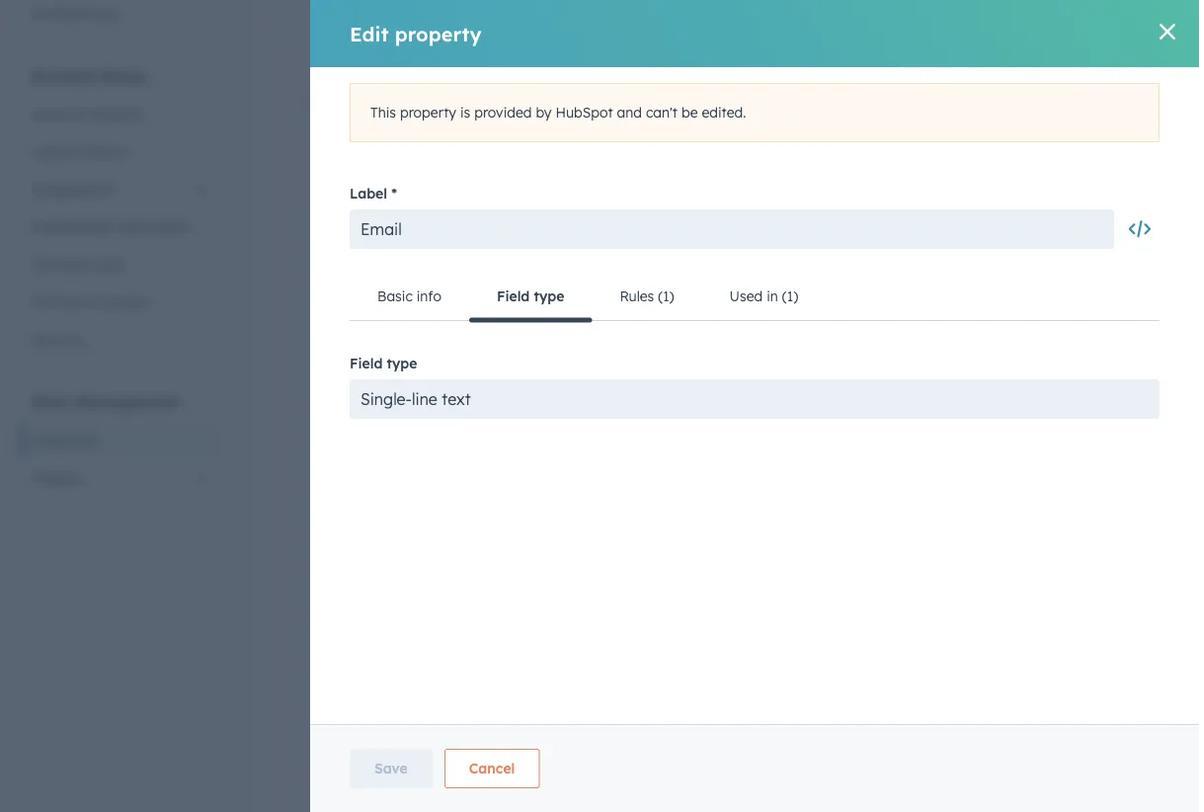 Task type: locate. For each thing, give the bounding box(es) containing it.
date inside date of birth single-line text
[[395, 223, 428, 240]]

all for all groups
[[514, 95, 531, 112]]

1 of from the top
[[432, 223, 446, 240]]

address
[[439, 721, 493, 738]]

date
[[395, 223, 428, 240], [395, 294, 428, 311], [395, 313, 422, 328]]

1 hubspot from the top
[[958, 232, 1016, 249]]

number
[[395, 384, 441, 399]]

date up single-
[[395, 223, 428, 240]]

marketplace downloads link
[[20, 208, 221, 246]]

all groups button
[[501, 84, 610, 123]]

2 of from the top
[[432, 294, 446, 311]]

integrations button
[[20, 170, 221, 208]]

privacy
[[32, 293, 79, 310]]

& right privacy
[[83, 293, 93, 310]]

field
[[645, 95, 675, 112]]

consent
[[97, 293, 150, 310]]

email inside email address quarantine reason dropdown select
[[395, 721, 434, 738]]

all
[[514, 95, 531, 112], [623, 95, 641, 112], [757, 96, 774, 113]]

users & teams
[[32, 143, 128, 160]]

contact
[[741, 303, 793, 320]]

all for all field types
[[623, 95, 641, 112]]

all left groups
[[514, 95, 531, 112]]

2 date from the top
[[395, 294, 428, 311]]

1 vertical spatial &
[[83, 293, 93, 310]]

management
[[75, 392, 180, 411]]

properties inside the data management 'element'
[[32, 431, 98, 449]]

properties for properties
[[32, 431, 98, 449]]

date of last meeting booked in meetings tool button
[[395, 294, 708, 311]]

tab panel
[[287, 47, 1199, 812]]

of inside date of birth single-line text
[[432, 223, 446, 240]]

email
[[395, 721, 434, 738], [741, 730, 777, 747], [395, 792, 434, 809]]

& right users
[[72, 143, 82, 160]]

tab list containing properties (172)
[[287, 0, 987, 48]]

facebook
[[741, 232, 805, 249]]

0 horizontal spatial properties
[[32, 431, 98, 449]]

all left users
[[757, 96, 774, 113]]

reason
[[578, 721, 625, 738]]

archived
[[809, 15, 865, 32]]

hubspot
[[958, 232, 1016, 249], [958, 303, 1016, 320], [958, 374, 1016, 391], [958, 730, 1016, 747]]

0 vertical spatial date
[[395, 223, 428, 240]]

properties left (0)
[[869, 15, 936, 32]]

days to close button
[[395, 365, 694, 383]]

data management
[[32, 392, 180, 411]]

of up the picker
[[432, 294, 446, 311]]

account up users
[[32, 105, 85, 123]]

1 date from the top
[[395, 223, 428, 240]]

0 horizontal spatial &
[[72, 143, 82, 160]]

properties for properties (172)
[[316, 15, 387, 32]]

close
[[454, 365, 491, 383]]

of
[[432, 223, 446, 240], [432, 294, 446, 311]]

conditional
[[479, 15, 554, 32]]

1 horizontal spatial all
[[623, 95, 641, 112]]

0 horizontal spatial all
[[514, 95, 531, 112]]

account for account defaults
[[32, 105, 85, 123]]

all field types button
[[610, 84, 744, 123]]

users & teams link
[[20, 133, 221, 170]]

email address quarantine reason dropdown select
[[395, 721, 625, 755]]

all for all users
[[757, 96, 774, 113]]

setup
[[100, 66, 146, 85]]

security
[[32, 330, 85, 348]]

2 account from the top
[[32, 105, 85, 123]]

properties link
[[20, 421, 221, 459]]

tracking code
[[32, 255, 125, 273]]

defaults
[[89, 105, 143, 123]]

2 horizontal spatial properties
[[869, 15, 936, 32]]

date of birth single-line text
[[395, 223, 484, 257]]

0 vertical spatial of
[[432, 223, 446, 240]]

integrations
[[32, 180, 112, 198]]

1 account from the top
[[32, 66, 95, 85]]

properties
[[316, 15, 387, 32], [869, 15, 936, 32], [32, 431, 98, 449]]

2 horizontal spatial all
[[757, 96, 774, 113]]

select
[[456, 740, 489, 755]]

tab list
[[287, 0, 987, 48]]

text
[[456, 242, 478, 257]]

account setup
[[32, 66, 146, 85]]

all left field
[[623, 95, 641, 112]]

email information
[[741, 730, 857, 747]]

1 vertical spatial of
[[432, 294, 446, 311]]

properties left (172)
[[316, 15, 387, 32]]

1 vertical spatial account
[[32, 105, 85, 123]]

ads
[[809, 232, 833, 249]]

0 vertical spatial account
[[32, 66, 95, 85]]

all users button
[[744, 84, 841, 125]]

&
[[72, 143, 82, 160], [83, 293, 93, 310]]

2 hubspot from the top
[[958, 303, 1016, 320]]

properties up objects
[[32, 431, 98, 449]]

1 vertical spatial information
[[781, 730, 857, 747]]

of inside the date of last meeting booked in meetings tool date picker
[[432, 294, 446, 311]]

groups
[[705, 15, 752, 32]]

meetings
[[614, 294, 677, 311]]

1 horizontal spatial &
[[83, 293, 93, 310]]

of up line
[[432, 223, 446, 240]]

data
[[32, 392, 70, 411]]

tool
[[682, 294, 708, 311]]

of for birth
[[432, 223, 446, 240]]

account up the account defaults
[[32, 66, 95, 85]]

0 vertical spatial information
[[775, 374, 851, 391]]

dropdown
[[395, 740, 453, 755]]

notifications
[[32, 4, 116, 22]]

single-
[[395, 242, 434, 257]]

Search search field
[[303, 84, 501, 123]]

3 hubspot from the top
[[958, 374, 1016, 391]]

1 horizontal spatial properties
[[316, 15, 387, 32]]

line
[[434, 242, 453, 257]]

4 hubspot from the top
[[958, 730, 1016, 747]]

date up the picker
[[395, 294, 428, 311]]

property
[[558, 15, 614, 32]]

0 vertical spatial &
[[72, 143, 82, 160]]

1 vertical spatial date
[[395, 294, 428, 311]]

3 date from the top
[[395, 313, 422, 328]]

code
[[91, 255, 125, 273]]

conditional property logic
[[479, 15, 649, 32]]

date left the picker
[[395, 313, 422, 328]]

2 vertical spatial date
[[395, 313, 422, 328]]

information
[[775, 374, 851, 391], [781, 730, 857, 747]]



Task type: vqa. For each thing, say whether or not it's contained in the screenshot.
For
no



Task type: describe. For each thing, give the bounding box(es) containing it.
marketplace downloads
[[32, 218, 189, 235]]

objects button
[[20, 459, 221, 496]]

& for privacy
[[83, 293, 93, 310]]

email address quarantined button
[[395, 792, 694, 809]]

hubspot for facebook ads properties
[[958, 232, 1016, 249]]

information for email information
[[781, 730, 857, 747]]

objects
[[32, 469, 81, 486]]

last
[[451, 294, 476, 311]]

(172)
[[391, 15, 423, 32]]

notifications link
[[20, 0, 221, 32]]

account for account setup
[[32, 66, 95, 85]]

groups link
[[677, 0, 780, 47]]

quarantine
[[497, 721, 574, 738]]

of for last
[[432, 294, 446, 311]]

marketplace
[[32, 218, 112, 235]]

users
[[32, 143, 68, 160]]

privacy & consent
[[32, 293, 150, 310]]

properties (172) link
[[288, 0, 451, 47]]

email address quarantined
[[395, 792, 585, 809]]

date of last meeting booked in meetings tool date picker
[[395, 294, 708, 328]]

information for deal information
[[775, 374, 851, 391]]

types
[[680, 95, 717, 112]]

all users
[[757, 96, 815, 113]]

account setup element
[[20, 65, 221, 358]]

archived properties (0)
[[809, 15, 958, 32]]

days
[[395, 365, 430, 383]]

properties
[[837, 232, 904, 249]]

tracking
[[32, 255, 87, 273]]

birth
[[451, 223, 484, 240]]

days to close number
[[395, 365, 491, 399]]

email for email information
[[741, 730, 777, 747]]

tracking code link
[[20, 246, 221, 283]]

security link
[[20, 321, 221, 358]]

groups
[[536, 95, 584, 112]]

picker
[[426, 313, 460, 328]]

booked
[[541, 294, 593, 311]]

name button
[[371, 162, 717, 205]]

contact activity
[[741, 303, 845, 320]]

hubspot for deal information
[[958, 374, 1016, 391]]

tab panel containing all groups
[[287, 47, 1199, 812]]

(0)
[[940, 15, 958, 32]]

date for date of birth
[[395, 223, 428, 240]]

properties (172)
[[316, 15, 423, 32]]

privacy & consent link
[[20, 283, 221, 321]]

in
[[597, 294, 610, 311]]

archived properties (0) link
[[780, 0, 986, 47]]

to
[[434, 365, 450, 383]]

date for date of last meeting booked in meetings tool
[[395, 294, 428, 311]]

email for email address quarantined
[[395, 792, 434, 809]]

email for email address quarantine reason dropdown select
[[395, 721, 434, 738]]

facebook ads properties
[[741, 232, 904, 249]]

activity
[[797, 303, 845, 320]]

account defaults
[[32, 105, 143, 123]]

teams
[[86, 143, 128, 160]]

all field types
[[623, 95, 717, 112]]

account defaults link
[[20, 95, 221, 133]]

deal information
[[741, 374, 851, 391]]

date of birth button
[[395, 223, 694, 240]]

& for users
[[72, 143, 82, 160]]

conditional property logic link
[[451, 0, 677, 47]]

downloads
[[116, 218, 189, 235]]

email address quarantine reason button
[[395, 721, 694, 738]]

hubspot for email information
[[958, 730, 1016, 747]]

users
[[778, 96, 815, 113]]

meeting
[[480, 294, 537, 311]]

quarantined
[[497, 792, 585, 809]]

data management element
[[20, 391, 221, 572]]

all groups
[[514, 95, 584, 112]]

name
[[395, 178, 431, 193]]

hubspot for contact activity
[[958, 303, 1016, 320]]

logic
[[618, 15, 649, 32]]

address
[[439, 792, 493, 809]]

deal
[[741, 374, 771, 391]]



